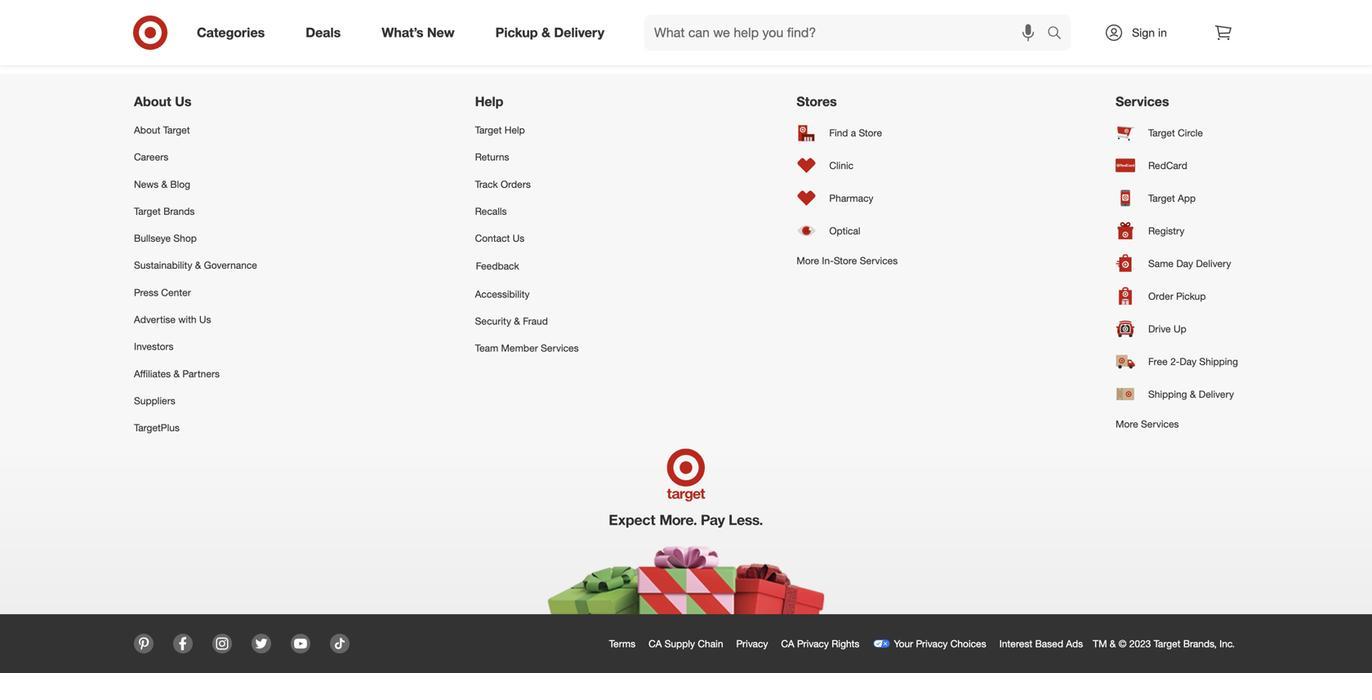 Task type: vqa. For each thing, say whether or not it's contained in the screenshot.
for
no



Task type: describe. For each thing, give the bounding box(es) containing it.
optical link
[[797, 214, 898, 247]]

security & fraud link
[[475, 308, 579, 335]]

targetplus
[[134, 422, 180, 434]]

ca supply chain link
[[645, 634, 733, 654]]

bullseye
[[134, 232, 171, 244]]

about target link
[[134, 116, 257, 143]]

investors link
[[134, 333, 257, 360]]

more in-store services
[[797, 254, 898, 267]]

affiliates
[[134, 367, 171, 380]]

partners
[[182, 367, 220, 380]]

target circle link
[[1116, 116, 1238, 149]]

clinic link
[[797, 149, 898, 182]]

find a store link
[[797, 116, 898, 149]]

same day delivery link
[[1116, 247, 1238, 280]]

sustainability
[[134, 259, 192, 271]]

registry link
[[1116, 214, 1238, 247]]

interest based ads
[[1000, 638, 1083, 650]]

2 and from the left
[[854, 35, 871, 47]]

target.com
[[885, 35, 933, 47]]

tm
[[1093, 638, 1107, 650]]

1 privacy from the left
[[736, 638, 768, 650]]

target: expect more. pay less. image
[[457, 441, 916, 614]]

your
[[894, 638, 913, 650]]

circle
[[1178, 127, 1203, 139]]

sign in
[[1132, 25, 1167, 40]]

team member services link
[[475, 335, 579, 362]]

contact us
[[475, 232, 525, 244]]

target app
[[1148, 192, 1196, 204]]

services down shipping & delivery link
[[1141, 418, 1179, 430]]

1 vertical spatial day
[[1180, 355, 1197, 368]]

suppliers
[[134, 394, 175, 407]]

optical
[[829, 225, 861, 237]]

advertise with us link
[[134, 306, 257, 333]]

& for pickup
[[542, 25, 551, 40]]

investors
[[134, 340, 174, 353]]

shop
[[174, 232, 197, 244]]

affiliates & partners link
[[134, 360, 257, 387]]

interest
[[1000, 638, 1033, 650]]

accessibility
[[475, 288, 530, 300]]

security & fraud
[[475, 315, 548, 327]]

ads
[[1066, 638, 1083, 650]]

delivery for shipping & delivery
[[1199, 388, 1234, 400]]

affiliates & partners
[[134, 367, 220, 380]]

what's
[[382, 25, 423, 40]]

ca for ca supply chain
[[649, 638, 662, 650]]

target for target circle
[[1148, 127, 1175, 139]]

in
[[1158, 25, 1167, 40]]

recalls
[[475, 205, 507, 217]]

registry
[[1148, 225, 1185, 237]]

supply
[[665, 638, 695, 650]]

1 horizontal spatial help
[[505, 124, 525, 136]]

about for about us
[[134, 94, 171, 109]]

suppliers link
[[134, 387, 257, 414]]

team member services
[[475, 342, 579, 354]]

shipping & delivery link
[[1116, 378, 1238, 410]]

find
[[829, 127, 848, 139]]

in-
[[822, 254, 834, 267]]

up
[[1174, 323, 1187, 335]]

rights
[[832, 638, 860, 650]]

0 vertical spatial shipping
[[1199, 355, 1238, 368]]

targetplus link
[[134, 414, 257, 441]]

target down about us
[[163, 124, 190, 136]]

services down optical link in the top right of the page
[[860, 254, 898, 267]]

with
[[178, 313, 196, 326]]

pickup & delivery link
[[482, 15, 625, 51]]

ca privacy rights
[[781, 638, 860, 650]]

categories link
[[183, 15, 285, 51]]

availability
[[714, 35, 759, 47]]

details.
[[488, 35, 521, 47]]

deals link
[[292, 15, 361, 51]]

* see offer details. restrictions apply. pricing, promotions and availability may vary by location and at target.com
[[440, 33, 933, 47]]

target help
[[475, 124, 525, 136]]

apply.
[[579, 35, 604, 47]]

order pickup link
[[1116, 280, 1238, 312]]

drive
[[1148, 323, 1171, 335]]

contact
[[475, 232, 510, 244]]

sustainability & governance link
[[134, 252, 257, 279]]

press
[[134, 286, 158, 298]]

delivery for same day delivery
[[1196, 257, 1231, 270]]

0 vertical spatial help
[[475, 94, 504, 109]]

deals
[[306, 25, 341, 40]]

1 and from the left
[[694, 35, 711, 47]]

us inside advertise with us link
[[199, 313, 211, 326]]



Task type: locate. For each thing, give the bounding box(es) containing it.
& down bullseye shop link
[[195, 259, 201, 271]]

services inside 'link'
[[541, 342, 579, 354]]

your privacy choices
[[894, 638, 986, 650]]

us for contact us
[[513, 232, 525, 244]]

track orders
[[475, 178, 531, 190]]

ca for ca privacy rights
[[781, 638, 794, 650]]

member
[[501, 342, 538, 354]]

0 horizontal spatial ca
[[649, 638, 662, 650]]

and left at
[[854, 35, 871, 47]]

1 horizontal spatial ca
[[781, 638, 794, 650]]

target left the "app"
[[1148, 192, 1175, 204]]

& for shipping
[[1190, 388, 1196, 400]]

target for target app
[[1148, 192, 1175, 204]]

search
[[1040, 26, 1079, 42]]

about up about target
[[134, 94, 171, 109]]

center
[[161, 286, 191, 298]]

services up target circle
[[1116, 94, 1169, 109]]

0 horizontal spatial shipping
[[1148, 388, 1187, 400]]

at
[[874, 35, 882, 47]]

and left the availability
[[694, 35, 711, 47]]

more inside more services link
[[1116, 418, 1138, 430]]

search button
[[1040, 15, 1079, 54]]

delivery for pickup & delivery
[[554, 25, 604, 40]]

offer
[[463, 35, 485, 47]]

drive up
[[1148, 323, 1187, 335]]

a
[[851, 127, 856, 139]]

drive up link
[[1116, 312, 1238, 345]]

pickup & delivery
[[496, 25, 604, 40]]

restrictions
[[524, 35, 576, 47]]

2 ca from the left
[[781, 638, 794, 650]]

1 horizontal spatial us
[[199, 313, 211, 326]]

0 vertical spatial delivery
[[554, 25, 604, 40]]

1 vertical spatial store
[[834, 254, 857, 267]]

help up target help
[[475, 94, 504, 109]]

0 vertical spatial us
[[175, 94, 192, 109]]

2 vertical spatial us
[[199, 313, 211, 326]]

governance
[[204, 259, 257, 271]]

target left the circle
[[1148, 127, 1175, 139]]

shipping up more services link
[[1148, 388, 1187, 400]]

recalls link
[[475, 198, 579, 225]]

target right 2023
[[1154, 638, 1181, 650]]

privacy for ca privacy rights
[[797, 638, 829, 650]]

track
[[475, 178, 498, 190]]

press center link
[[134, 279, 257, 306]]

privacy for your privacy choices
[[916, 638, 948, 650]]

pharmacy link
[[797, 182, 898, 214]]

ca left supply
[[649, 638, 662, 650]]

ca inside "link"
[[649, 638, 662, 650]]

new
[[427, 25, 455, 40]]

security
[[475, 315, 511, 327]]

fraud
[[523, 315, 548, 327]]

interest based ads link
[[996, 634, 1093, 654]]

order pickup
[[1148, 290, 1206, 302]]

pricing,
[[607, 35, 639, 47]]

brands,
[[1183, 638, 1217, 650]]

delivery left pricing,
[[554, 25, 604, 40]]

terms link
[[606, 634, 645, 654]]

promotions
[[642, 35, 692, 47]]

1 vertical spatial delivery
[[1196, 257, 1231, 270]]

©
[[1119, 638, 1127, 650]]

1 ca from the left
[[649, 638, 662, 650]]

free 2-day shipping link
[[1116, 345, 1238, 378]]

& down free 2-day shipping
[[1190, 388, 1196, 400]]

0 horizontal spatial us
[[175, 94, 192, 109]]

help
[[475, 94, 504, 109], [505, 124, 525, 136]]

target circle
[[1148, 127, 1203, 139]]

store for in-
[[834, 254, 857, 267]]

about up careers
[[134, 124, 160, 136]]

choices
[[951, 638, 986, 650]]

brands
[[163, 205, 195, 217]]

free 2-day shipping
[[1148, 355, 1238, 368]]

based
[[1035, 638, 1063, 650]]

what's new link
[[368, 15, 475, 51]]

us up the about target link
[[175, 94, 192, 109]]

target up 'returns'
[[475, 124, 502, 136]]

ca right privacy link
[[781, 638, 794, 650]]

more for more services
[[1116, 418, 1138, 430]]

sign
[[1132, 25, 1155, 40]]

more inside more in-store services link
[[797, 254, 819, 267]]

free
[[1148, 355, 1168, 368]]

&
[[542, 25, 551, 40], [161, 178, 168, 190], [195, 259, 201, 271], [514, 315, 520, 327], [174, 367, 180, 380], [1190, 388, 1196, 400], [1110, 638, 1116, 650]]

0 vertical spatial pickup
[[496, 25, 538, 40]]

privacy left the rights
[[797, 638, 829, 650]]

& for tm
[[1110, 638, 1116, 650]]

store
[[859, 127, 882, 139], [834, 254, 857, 267]]

1 vertical spatial us
[[513, 232, 525, 244]]

about target
[[134, 124, 190, 136]]

privacy right the your
[[916, 638, 948, 650]]

pharmacy
[[829, 192, 874, 204]]

shipping up shipping & delivery on the right bottom
[[1199, 355, 1238, 368]]

delivery up order pickup
[[1196, 257, 1231, 270]]

about for about target
[[134, 124, 160, 136]]

1 vertical spatial shipping
[[1148, 388, 1187, 400]]

pickup right offer
[[496, 25, 538, 40]]

1 vertical spatial more
[[1116, 418, 1138, 430]]

more for more in-store services
[[797, 254, 819, 267]]

us inside contact us link
[[513, 232, 525, 244]]

0 vertical spatial store
[[859, 127, 882, 139]]

& right affiliates
[[174, 367, 180, 380]]

& left fraud in the left top of the page
[[514, 315, 520, 327]]

privacy right chain
[[736, 638, 768, 650]]

& for affiliates
[[174, 367, 180, 380]]

0 vertical spatial about
[[134, 94, 171, 109]]

shipping
[[1199, 355, 1238, 368], [1148, 388, 1187, 400]]

0 horizontal spatial more
[[797, 254, 819, 267]]

2-
[[1171, 355, 1180, 368]]

1 vertical spatial about
[[134, 124, 160, 136]]

2 horizontal spatial privacy
[[916, 638, 948, 650]]

target app link
[[1116, 182, 1238, 214]]

3 privacy from the left
[[916, 638, 948, 650]]

chain
[[698, 638, 723, 650]]

us right contact
[[513, 232, 525, 244]]

contact us link
[[475, 225, 579, 252]]

0 vertical spatial day
[[1177, 257, 1193, 270]]

pickup
[[496, 25, 538, 40], [1176, 290, 1206, 302]]

location
[[817, 35, 852, 47]]

*
[[440, 33, 443, 43]]

0 horizontal spatial store
[[834, 254, 857, 267]]

0 horizontal spatial help
[[475, 94, 504, 109]]

& for sustainability
[[195, 259, 201, 271]]

1 horizontal spatial more
[[1116, 418, 1138, 430]]

day right same
[[1177, 257, 1193, 270]]

app
[[1178, 192, 1196, 204]]

ca privacy rights link
[[778, 634, 869, 654]]

help up returns link
[[505, 124, 525, 136]]

2 vertical spatial delivery
[[1199, 388, 1234, 400]]

target
[[163, 124, 190, 136], [475, 124, 502, 136], [1148, 127, 1175, 139], [1148, 192, 1175, 204], [134, 205, 161, 217], [1154, 638, 1181, 650]]

0 horizontal spatial and
[[694, 35, 711, 47]]

& for news
[[161, 178, 168, 190]]

1 horizontal spatial store
[[859, 127, 882, 139]]

& for security
[[514, 315, 520, 327]]

ca supply chain
[[649, 638, 723, 650]]

2 horizontal spatial us
[[513, 232, 525, 244]]

more down shipping & delivery link
[[1116, 418, 1138, 430]]

more left 'in-'
[[797, 254, 819, 267]]

sign in link
[[1090, 15, 1193, 51]]

us right "with"
[[199, 313, 211, 326]]

delivery down free 2-day shipping
[[1199, 388, 1234, 400]]

same
[[1148, 257, 1174, 270]]

1 vertical spatial pickup
[[1176, 290, 1206, 302]]

& right details.
[[542, 25, 551, 40]]

privacy link
[[733, 634, 778, 654]]

pickup right 'order'
[[1176, 290, 1206, 302]]

& left blog
[[161, 178, 168, 190]]

What can we help you find? suggestions appear below search field
[[645, 15, 1051, 51]]

services down fraud in the left top of the page
[[541, 342, 579, 354]]

categories
[[197, 25, 265, 40]]

about us
[[134, 94, 192, 109]]

terms
[[609, 638, 636, 650]]

what's new
[[382, 25, 455, 40]]

tm & © 2023 target brands, inc.
[[1093, 638, 1235, 650]]

store down optical link in the top right of the page
[[834, 254, 857, 267]]

news
[[134, 178, 159, 190]]

2 privacy from the left
[[797, 638, 829, 650]]

stores
[[797, 94, 837, 109]]

redcard
[[1148, 159, 1188, 171]]

more
[[797, 254, 819, 267], [1116, 418, 1138, 430]]

orders
[[501, 178, 531, 190]]

target down news on the left top
[[134, 205, 161, 217]]

redcard link
[[1116, 149, 1238, 182]]

shipping & delivery
[[1148, 388, 1234, 400]]

1 vertical spatial help
[[505, 124, 525, 136]]

target for target brands
[[134, 205, 161, 217]]

store for a
[[859, 127, 882, 139]]

day right free
[[1180, 355, 1197, 368]]

target for target help
[[475, 124, 502, 136]]

0 horizontal spatial pickup
[[496, 25, 538, 40]]

day
[[1177, 257, 1193, 270], [1180, 355, 1197, 368]]

accessibility link
[[475, 280, 579, 308]]

0 horizontal spatial privacy
[[736, 638, 768, 650]]

& left ©
[[1110, 638, 1116, 650]]

store right a
[[859, 127, 882, 139]]

0 vertical spatial more
[[797, 254, 819, 267]]

delivery
[[554, 25, 604, 40], [1196, 257, 1231, 270], [1199, 388, 1234, 400]]

1 about from the top
[[134, 94, 171, 109]]

us for about us
[[175, 94, 192, 109]]

same day delivery
[[1148, 257, 1231, 270]]

2 about from the top
[[134, 124, 160, 136]]

more services
[[1116, 418, 1179, 430]]

inc.
[[1220, 638, 1235, 650]]

feedback
[[476, 260, 519, 272]]

1 horizontal spatial privacy
[[797, 638, 829, 650]]

1 horizontal spatial shipping
[[1199, 355, 1238, 368]]

1 horizontal spatial and
[[854, 35, 871, 47]]

track orders link
[[475, 171, 579, 198]]

1 horizontal spatial pickup
[[1176, 290, 1206, 302]]



